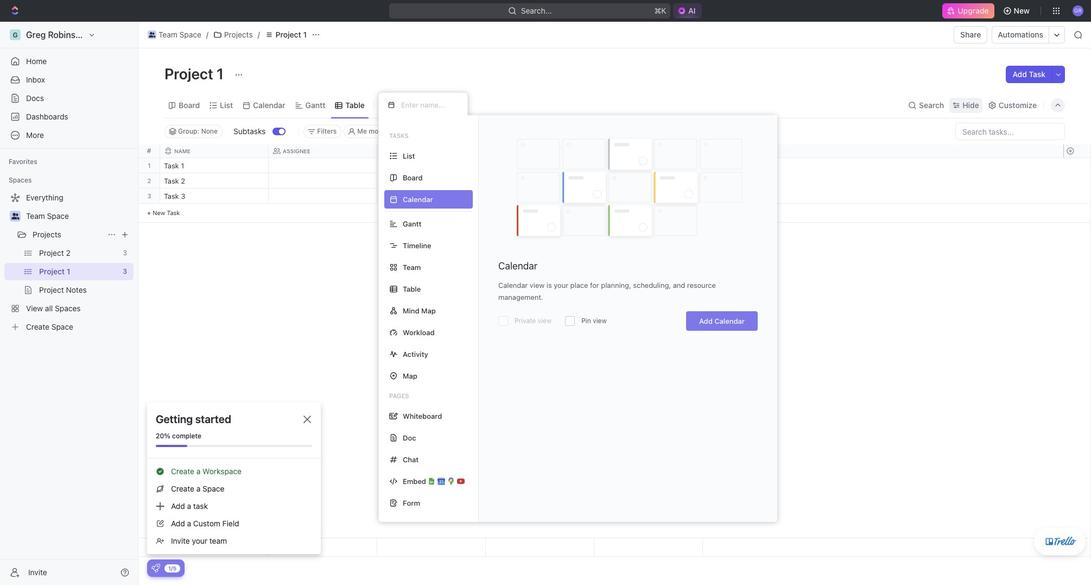Task type: describe. For each thing, give the bounding box(es) containing it.
pin view
[[582, 317, 607, 325]]

hide button
[[514, 125, 537, 138]]

favorites
[[9, 158, 37, 166]]

hide inside hide button
[[518, 127, 533, 135]]

dashboards
[[26, 112, 68, 121]]

press space to select this row. row containing ‎task 1
[[160, 158, 703, 175]]

‎task for ‎task 2
[[164, 177, 179, 185]]

calendar inside calendar view is your place for planning, scheduling, and resource management.
[[499, 281, 528, 290]]

hide button
[[950, 98, 983, 113]]

embed
[[403, 477, 426, 485]]

set priority image
[[593, 159, 610, 175]]

team inside tree
[[26, 211, 45, 221]]

add for add a custom field
[[171, 519, 185, 528]]

closed
[[479, 127, 500, 135]]

1 2 3
[[147, 162, 151, 199]]

mind
[[403, 306, 420, 315]]

‎task for ‎task 1
[[164, 161, 179, 170]]

set priority element for 2
[[593, 174, 610, 190]]

board link
[[177, 98, 200, 113]]

inbox link
[[4, 71, 134, 89]]

add for add calendar
[[700, 317, 713, 325]]

add a custom field
[[171, 519, 239, 528]]

task 3
[[164, 192, 185, 200]]

view button
[[379, 92, 414, 118]]

1 vertical spatial task
[[164, 192, 179, 200]]

docs
[[26, 93, 44, 103]]

add task
[[1013, 70, 1046, 79]]

pin
[[582, 317, 591, 325]]

1 vertical spatial projects link
[[33, 226, 103, 243]]

upgrade
[[958, 6, 990, 15]]

pages
[[390, 392, 409, 399]]

custom
[[193, 519, 221, 528]]

1 horizontal spatial board
[[403, 173, 423, 182]]

getting
[[156, 413, 193, 425]]

spaces
[[9, 176, 32, 184]]

tasks
[[390, 132, 409, 139]]

tree inside the sidebar navigation
[[4, 189, 134, 336]]

inbox
[[26, 75, 45, 84]]

1 vertical spatial gantt
[[403, 219, 422, 228]]

workspace
[[203, 467, 242, 476]]

gantt inside 'link'
[[306, 100, 326, 109]]

to for ‎task 2
[[384, 178, 392, 185]]

for
[[590, 281, 600, 290]]

new for new task
[[153, 209, 165, 216]]

search
[[920, 100, 945, 109]]

set priority element for 1
[[593, 159, 610, 175]]

show closed
[[460, 127, 500, 135]]

user group image
[[149, 32, 156, 37]]

view button
[[379, 98, 414, 113]]

chat
[[403, 455, 419, 464]]

set priority element for 3
[[593, 189, 610, 205]]

0 vertical spatial table
[[346, 100, 365, 109]]

Enter name... field
[[400, 100, 459, 110]]

1 horizontal spatial 3
[[181, 192, 185, 200]]

started
[[195, 413, 231, 425]]

projects inside tree
[[33, 230, 61, 239]]

gantt link
[[303, 98, 326, 113]]

0 vertical spatial projects link
[[211, 28, 256, 41]]

whiteboard
[[403, 412, 442, 420]]

⌘k
[[655, 6, 667, 15]]

search...
[[521, 6, 552, 15]]

user group image
[[11, 213, 19, 219]]

is
[[547, 281, 552, 290]]

subtasks button
[[229, 123, 273, 140]]

add for add a task
[[171, 501, 185, 511]]

assignees button
[[394, 125, 444, 138]]

management.
[[499, 293, 544, 301]]

create for create a workspace
[[171, 467, 194, 476]]

20% complete
[[156, 432, 202, 440]]

‎task 2
[[164, 177, 185, 185]]

team space link inside tree
[[26, 208, 131, 225]]

task for new task
[[167, 209, 180, 216]]

1 horizontal spatial team space link
[[145, 28, 204, 41]]

2 horizontal spatial space
[[203, 484, 225, 493]]

dashboards link
[[4, 108, 134, 125]]

1 vertical spatial table
[[403, 284, 421, 293]]

2 for ‎task
[[181, 177, 185, 185]]

1 vertical spatial project 1
[[165, 65, 227, 83]]

invite your team
[[171, 536, 227, 545]]

planning,
[[602, 281, 632, 290]]

grid containing ‎task 1
[[139, 145, 1092, 557]]

2 for 1
[[148, 177, 151, 184]]

upgrade link
[[943, 3, 995, 18]]

assignees
[[407, 127, 439, 135]]

new button
[[999, 2, 1037, 20]]

press space to select this row. row containing 1
[[139, 158, 160, 173]]

your inside calendar view is your place for planning, scheduling, and resource management.
[[554, 281, 569, 290]]

form
[[403, 498, 420, 507]]

new task
[[153, 209, 180, 216]]

0 horizontal spatial project
[[165, 65, 213, 83]]

a for workspace
[[197, 467, 201, 476]]

list link
[[218, 98, 233, 113]]

private
[[515, 317, 536, 325]]

home
[[26, 56, 47, 66]]

onboarding checklist button image
[[152, 564, 160, 573]]

2 vertical spatial team
[[403, 263, 421, 271]]

0 horizontal spatial board
[[179, 100, 200, 109]]

space inside tree
[[47, 211, 69, 221]]

1 / from the left
[[206, 30, 209, 39]]



Task type: locate. For each thing, give the bounding box(es) containing it.
0 horizontal spatial 2
[[148, 177, 151, 184]]

doc
[[403, 433, 416, 442]]

set priority image for 2
[[593, 174, 610, 190]]

invite for invite
[[28, 567, 47, 577]]

space right user group image
[[180, 30, 201, 39]]

tree containing team space
[[4, 189, 134, 336]]

home link
[[4, 53, 134, 70]]

to do cell for task 3
[[378, 189, 486, 203]]

map right the mind
[[422, 306, 436, 315]]

automations
[[999, 30, 1044, 39]]

‎task up ‎task 2
[[164, 161, 179, 170]]

grid
[[139, 145, 1092, 557]]

0 horizontal spatial list
[[220, 100, 233, 109]]

a down add a task
[[187, 519, 191, 528]]

to do cell for ‎task 2
[[378, 173, 486, 188]]

table right gantt 'link' at the top left of page
[[346, 100, 365, 109]]

close image
[[304, 416, 311, 423]]

sidebar navigation
[[0, 22, 139, 585]]

set priority image
[[593, 174, 610, 190], [593, 189, 610, 205]]

view right pin
[[593, 317, 607, 325]]

0 vertical spatial task
[[1030, 70, 1046, 79]]

2 vertical spatial space
[[203, 484, 225, 493]]

projects link
[[211, 28, 256, 41], [33, 226, 103, 243]]

add a task
[[171, 501, 208, 511]]

timeline
[[403, 241, 432, 250]]

1 vertical spatial new
[[153, 209, 165, 216]]

1 vertical spatial list
[[403, 151, 415, 160]]

1 vertical spatial your
[[192, 536, 208, 545]]

list up subtasks button
[[220, 100, 233, 109]]

2 to do from the top
[[384, 193, 403, 200]]

share button
[[955, 26, 988, 43]]

list down tasks
[[403, 151, 415, 160]]

press space to select this row. row
[[139, 158, 160, 173], [160, 158, 703, 175], [139, 173, 160, 189], [160, 173, 703, 190], [139, 189, 160, 204], [160, 189, 703, 205], [160, 538, 703, 557]]

row group
[[139, 158, 160, 223], [160, 158, 703, 223], [1064, 158, 1091, 223], [1064, 538, 1091, 556]]

‎task 1
[[164, 161, 184, 170]]

2 left ‎task 2
[[148, 177, 151, 184]]

create a workspace
[[171, 467, 242, 476]]

0 horizontal spatial invite
[[28, 567, 47, 577]]

space down create a workspace
[[203, 484, 225, 493]]

view
[[530, 281, 545, 290], [538, 317, 552, 325], [593, 317, 607, 325]]

0 horizontal spatial table
[[346, 100, 365, 109]]

0 vertical spatial space
[[180, 30, 201, 39]]

1 vertical spatial space
[[47, 211, 69, 221]]

1
[[303, 30, 307, 39], [217, 65, 224, 83], [181, 161, 184, 170], [148, 162, 151, 169]]

do up timeline
[[394, 193, 403, 200]]

automations button
[[993, 27, 1050, 43]]

Search tasks... text field
[[957, 123, 1065, 140]]

private view
[[515, 317, 552, 325]]

task down ‎task 2
[[164, 192, 179, 200]]

1 horizontal spatial list
[[403, 151, 415, 160]]

space right user group icon on the left of the page
[[47, 211, 69, 221]]

table link
[[344, 98, 365, 113]]

1 horizontal spatial your
[[554, 281, 569, 290]]

1 horizontal spatial team space
[[159, 30, 201, 39]]

set priority image for 3
[[593, 189, 610, 205]]

1 to from the top
[[384, 178, 392, 185]]

0 vertical spatial gantt
[[306, 100, 326, 109]]

view inside calendar view is your place for planning, scheduling, and resource management.
[[530, 281, 545, 290]]

team
[[210, 536, 227, 545]]

0 horizontal spatial projects
[[33, 230, 61, 239]]

0 vertical spatial team space link
[[145, 28, 204, 41]]

‎task
[[164, 161, 179, 170], [164, 177, 179, 185]]

onboarding checklist button element
[[152, 564, 160, 573]]

board left list link
[[179, 100, 200, 109]]

1 horizontal spatial projects link
[[211, 28, 256, 41]]

row group containing ‎task 1
[[160, 158, 703, 223]]

new inside new "button"
[[1015, 6, 1031, 15]]

1 horizontal spatial /
[[258, 30, 260, 39]]

resource
[[688, 281, 716, 290]]

workload
[[403, 328, 435, 337]]

new down task 3
[[153, 209, 165, 216]]

your down add a custom field
[[192, 536, 208, 545]]

task up customize
[[1030, 70, 1046, 79]]

2 inside the 1 2 3
[[148, 177, 151, 184]]

new up automations
[[1015, 6, 1031, 15]]

a left task
[[187, 501, 191, 511]]

0 vertical spatial project
[[276, 30, 301, 39]]

row
[[160, 145, 703, 158]]

1 vertical spatial team space
[[26, 211, 69, 221]]

hide right closed
[[518, 127, 533, 135]]

1 vertical spatial projects
[[33, 230, 61, 239]]

1 inside the 1 2 3
[[148, 162, 151, 169]]

2 set priority image from the top
[[593, 189, 610, 205]]

1 to do from the top
[[384, 178, 403, 185]]

add inside add task button
[[1013, 70, 1028, 79]]

hide right search
[[963, 100, 980, 109]]

1 vertical spatial to
[[384, 193, 392, 200]]

table up the mind
[[403, 284, 421, 293]]

task for add task
[[1030, 70, 1046, 79]]

place
[[571, 281, 589, 290]]

20%
[[156, 432, 170, 440]]

task
[[193, 501, 208, 511]]

a for space
[[197, 484, 201, 493]]

team space right user group image
[[159, 30, 201, 39]]

tree
[[4, 189, 134, 336]]

2 set priority element from the top
[[593, 174, 610, 190]]

1 horizontal spatial project
[[276, 30, 301, 39]]

cell
[[269, 158, 378, 173], [378, 158, 486, 173], [486, 158, 595, 173], [269, 173, 378, 188], [486, 173, 595, 188], [269, 189, 378, 203], [486, 189, 595, 203]]

a up create a space
[[197, 467, 201, 476]]

0 vertical spatial to do
[[384, 178, 403, 185]]

calendar link
[[251, 98, 286, 113]]

1 vertical spatial do
[[394, 193, 403, 200]]

team space inside tree
[[26, 211, 69, 221]]

view for private view
[[593, 317, 607, 325]]

1 vertical spatial team
[[26, 211, 45, 221]]

0 vertical spatial projects
[[224, 30, 253, 39]]

1 vertical spatial to do
[[384, 193, 403, 200]]

1 horizontal spatial table
[[403, 284, 421, 293]]

projects
[[224, 30, 253, 39], [33, 230, 61, 239]]

a
[[197, 467, 201, 476], [197, 484, 201, 493], [187, 501, 191, 511], [187, 519, 191, 528]]

0 vertical spatial do
[[394, 178, 403, 185]]

view
[[393, 100, 410, 109]]

activity
[[403, 350, 429, 358]]

view right private
[[538, 317, 552, 325]]

invite
[[171, 536, 190, 545], [28, 567, 47, 577]]

1 create from the top
[[171, 467, 194, 476]]

task down task 3
[[167, 209, 180, 216]]

show closed button
[[447, 125, 505, 138]]

0 vertical spatial invite
[[171, 536, 190, 545]]

create
[[171, 467, 194, 476], [171, 484, 194, 493]]

set priority element
[[593, 159, 610, 175], [593, 174, 610, 190], [593, 189, 610, 205]]

press space to select this row. row containing 3
[[139, 189, 160, 204]]

1 vertical spatial ‎task
[[164, 177, 179, 185]]

1 horizontal spatial project 1
[[276, 30, 307, 39]]

2 up task 3
[[181, 177, 185, 185]]

team space
[[159, 30, 201, 39], [26, 211, 69, 221]]

0 horizontal spatial team space link
[[26, 208, 131, 225]]

calendar
[[253, 100, 286, 109], [499, 260, 538, 272], [499, 281, 528, 290], [715, 317, 745, 325]]

2 horizontal spatial team
[[403, 263, 421, 271]]

1 horizontal spatial team
[[159, 30, 178, 39]]

board down tasks
[[403, 173, 423, 182]]

1 vertical spatial hide
[[518, 127, 533, 135]]

0 horizontal spatial map
[[403, 371, 418, 380]]

2 ‎task from the top
[[164, 177, 179, 185]]

new
[[1015, 6, 1031, 15], [153, 209, 165, 216]]

2 create from the top
[[171, 484, 194, 493]]

1 horizontal spatial hide
[[963, 100, 980, 109]]

1 horizontal spatial 2
[[181, 177, 185, 185]]

a for task
[[187, 501, 191, 511]]

add down add a task
[[171, 519, 185, 528]]

0 vertical spatial new
[[1015, 6, 1031, 15]]

create for create a space
[[171, 484, 194, 493]]

1 vertical spatial team space link
[[26, 208, 131, 225]]

2
[[181, 177, 185, 185], [148, 177, 151, 184]]

do
[[394, 178, 403, 185], [394, 193, 403, 200]]

0 vertical spatial to do cell
[[378, 173, 486, 188]]

add left task
[[171, 501, 185, 511]]

press space to select this row. row containing ‎task 2
[[160, 173, 703, 190]]

to do for ‎task 2
[[384, 178, 403, 185]]

0 horizontal spatial your
[[192, 536, 208, 545]]

2 vertical spatial task
[[167, 209, 180, 216]]

0 vertical spatial team
[[159, 30, 178, 39]]

a up task
[[197, 484, 201, 493]]

0 vertical spatial map
[[422, 306, 436, 315]]

1 to do cell from the top
[[378, 173, 486, 188]]

2 to do cell from the top
[[378, 189, 486, 203]]

do down tasks
[[394, 178, 403, 185]]

favorites button
[[4, 155, 42, 168]]

1 do from the top
[[394, 178, 403, 185]]

row group containing 1 2 3
[[139, 158, 160, 223]]

team space link
[[145, 28, 204, 41], [26, 208, 131, 225]]

0 horizontal spatial project 1
[[165, 65, 227, 83]]

subtasks
[[234, 127, 266, 136]]

do for ‎task 2
[[394, 178, 403, 185]]

1 set priority element from the top
[[593, 159, 610, 175]]

1 vertical spatial to do cell
[[378, 189, 486, 203]]

/
[[206, 30, 209, 39], [258, 30, 260, 39]]

2 / from the left
[[258, 30, 260, 39]]

0 vertical spatial ‎task
[[164, 161, 179, 170]]

0 vertical spatial list
[[220, 100, 233, 109]]

project
[[276, 30, 301, 39], [165, 65, 213, 83]]

show
[[460, 127, 477, 135]]

to for task 3
[[384, 193, 392, 200]]

add for add task
[[1013, 70, 1028, 79]]

1 horizontal spatial new
[[1015, 6, 1031, 15]]

team space right user group icon on the left of the page
[[26, 211, 69, 221]]

new for new
[[1015, 6, 1031, 15]]

invite for invite your team
[[171, 536, 190, 545]]

add up customize
[[1013, 70, 1028, 79]]

0 vertical spatial hide
[[963, 100, 980, 109]]

hide
[[963, 100, 980, 109], [518, 127, 533, 135]]

press space to select this row. row containing 2
[[139, 173, 160, 189]]

docs link
[[4, 90, 134, 107]]

2 do from the top
[[394, 193, 403, 200]]

0 horizontal spatial team
[[26, 211, 45, 221]]

do for task 3
[[394, 193, 403, 200]]

1 vertical spatial board
[[403, 173, 423, 182]]

0 horizontal spatial space
[[47, 211, 69, 221]]

view for calendar
[[530, 281, 545, 290]]

calendar view is your place for planning, scheduling, and resource management.
[[499, 281, 716, 301]]

0 vertical spatial to
[[384, 178, 392, 185]]

0 horizontal spatial 3
[[147, 192, 151, 199]]

create a space
[[171, 484, 225, 493]]

2 to from the top
[[384, 193, 392, 200]]

and
[[673, 281, 686, 290]]

0 horizontal spatial gantt
[[306, 100, 326, 109]]

1 vertical spatial map
[[403, 371, 418, 380]]

task inside add task button
[[1030, 70, 1046, 79]]

add down resource
[[700, 317, 713, 325]]

0 horizontal spatial projects link
[[33, 226, 103, 243]]

hide inside hide dropdown button
[[963, 100, 980, 109]]

1 horizontal spatial invite
[[171, 536, 190, 545]]

gantt left table link at the top
[[306, 100, 326, 109]]

your
[[554, 281, 569, 290], [192, 536, 208, 545]]

1 horizontal spatial projects
[[224, 30, 253, 39]]

share
[[961, 30, 982, 39]]

0 vertical spatial project 1
[[276, 30, 307, 39]]

3
[[181, 192, 185, 200], [147, 192, 151, 199]]

1 set priority image from the top
[[593, 174, 610, 190]]

0 vertical spatial create
[[171, 467, 194, 476]]

1 vertical spatial create
[[171, 484, 194, 493]]

view left is
[[530, 281, 545, 290]]

getting started
[[156, 413, 231, 425]]

table
[[346, 100, 365, 109], [403, 284, 421, 293]]

add calendar
[[700, 317, 745, 325]]

1 ‎task from the top
[[164, 161, 179, 170]]

complete
[[172, 432, 202, 440]]

create up add a task
[[171, 484, 194, 493]]

1 horizontal spatial space
[[180, 30, 201, 39]]

a for custom
[[187, 519, 191, 528]]

list
[[220, 100, 233, 109], [403, 151, 415, 160]]

0 horizontal spatial new
[[153, 209, 165, 216]]

customize button
[[985, 98, 1041, 113]]

team down timeline
[[403, 263, 421, 271]]

‎task down ‎task 1
[[164, 177, 179, 185]]

add
[[1013, 70, 1028, 79], [700, 317, 713, 325], [171, 501, 185, 511], [171, 519, 185, 528]]

map down 'activity'
[[403, 371, 418, 380]]

1 horizontal spatial map
[[422, 306, 436, 315]]

field
[[223, 519, 239, 528]]

create up create a space
[[171, 467, 194, 476]]

0 vertical spatial team space
[[159, 30, 201, 39]]

scheduling,
[[634, 281, 672, 290]]

0 vertical spatial your
[[554, 281, 569, 290]]

to
[[384, 178, 392, 185], [384, 193, 392, 200]]

0 horizontal spatial /
[[206, 30, 209, 39]]

map
[[422, 306, 436, 315], [403, 371, 418, 380]]

to do for task 3
[[384, 193, 403, 200]]

3 left task 3
[[147, 192, 151, 199]]

0 horizontal spatial team space
[[26, 211, 69, 221]]

team right user group image
[[159, 30, 178, 39]]

0 horizontal spatial hide
[[518, 127, 533, 135]]

0 vertical spatial board
[[179, 100, 200, 109]]

project inside 'project 1' link
[[276, 30, 301, 39]]

1 vertical spatial invite
[[28, 567, 47, 577]]

to do cell down "assignees" at the top left of page
[[378, 173, 486, 188]]

invite inside the sidebar navigation
[[28, 567, 47, 577]]

your right is
[[554, 281, 569, 290]]

press space to select this row. row containing task 3
[[160, 189, 703, 205]]

add task button
[[1007, 66, 1053, 83]]

search button
[[906, 98, 948, 113]]

to do cell up timeline
[[378, 189, 486, 203]]

gantt up timeline
[[403, 219, 422, 228]]

team right user group icon on the left of the page
[[26, 211, 45, 221]]

1/5
[[168, 565, 177, 571]]

customize
[[999, 100, 1038, 109]]

mind map
[[403, 306, 436, 315]]

1 vertical spatial project
[[165, 65, 213, 83]]

3 set priority element from the top
[[593, 189, 610, 205]]

3 down ‎task 2
[[181, 192, 185, 200]]

1 horizontal spatial gantt
[[403, 219, 422, 228]]

to do cell
[[378, 173, 486, 188], [378, 189, 486, 203]]

#
[[147, 147, 151, 155]]

project 1 link
[[262, 28, 310, 41]]

to do
[[384, 178, 403, 185], [384, 193, 403, 200]]



Task type: vqa. For each thing, say whether or not it's contained in the screenshot.
2nd to from the top of the 'Row Group' containing ‎Task 1
yes



